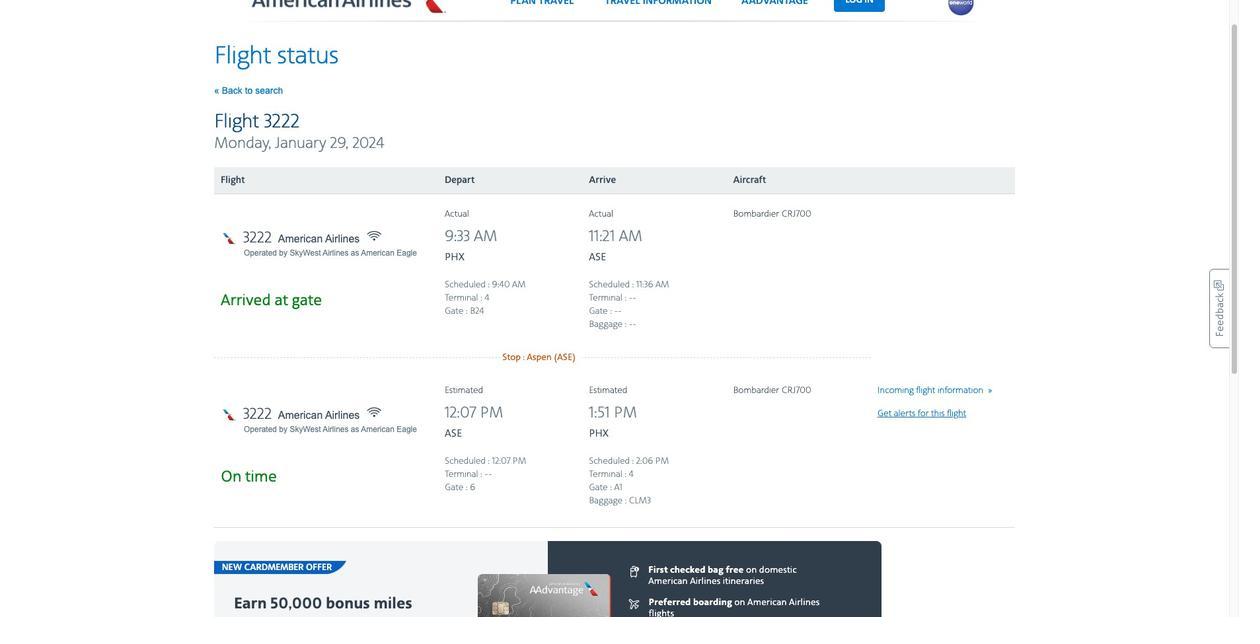 Task type: describe. For each thing, give the bounding box(es) containing it.
3222 inside flight 3222 monday, january 29, 2024
[[264, 110, 299, 134]]

2:06
[[637, 456, 653, 466]]

status
[[277, 41, 339, 71]]

aspen
[[527, 352, 552, 363]]

baggage inside scheduled : 11:36 am terminal : -- gate : -- baggage : --
[[589, 319, 623, 330]]

incoming flight information link
[[878, 385, 993, 396]]

back to search link
[[214, 85, 283, 96]]

scheduled for scheduled : 9:40 am terminal : 4 gate : b24
[[445, 279, 486, 290]]

new cardmember offer
[[222, 562, 332, 573]]

get alerts for this flight button
[[878, 407, 967, 420]]

12:07 inside 12:07 pm ase
[[445, 404, 476, 423]]

on for first checked bag free
[[746, 565, 757, 576]]

ase for 12:07 pm
[[445, 427, 462, 440]]

aircraft
[[733, 174, 766, 186]]

scheduled for scheduled : 12:07 pm terminal : -- gate : 6
[[445, 456, 486, 466]]

american inside on domestic american airlines itineraries
[[649, 576, 688, 587]]

scheduled : 12:07 pm terminal : -- gate : 6
[[445, 456, 526, 493]]

on american airlines flights
[[649, 597, 820, 617]]

boarding
[[693, 597, 732, 609]]

checked
[[670, 565, 706, 576]]

operated by skywest airlines as american eagle for arrived at gate
[[244, 248, 417, 258]]

on domestic american airlines itineraries
[[649, 565, 797, 587]]

terminal for scheduled : 11:36 am terminal : -- gate : -- baggage : --
[[589, 293, 623, 303]]

1:51
[[589, 404, 610, 423]]

by for time
[[279, 425, 288, 434]]

search
[[255, 85, 283, 96]]

alerts
[[894, 408, 916, 419]]

flight inside get alerts for this flight button
[[947, 408, 967, 419]]

flights
[[649, 609, 674, 617]]

gate inside scheduled : 11:36 am terminal : -- gate : -- baggage : --
[[589, 306, 608, 317]]

on for preferred boarding
[[735, 597, 746, 608]]

first
[[649, 565, 668, 576]]

by for at
[[279, 248, 288, 258]]

skywest for on time
[[290, 425, 321, 434]]

for
[[918, 408, 929, 419]]

airlines inside on domestic american airlines itineraries
[[690, 576, 721, 587]]

stop
[[503, 352, 521, 363]]

11:36
[[637, 279, 654, 290]]

new
[[222, 562, 242, 573]]

actual for 11:21 am
[[589, 209, 613, 219]]

earn 50,000 bonus miles
[[234, 595, 412, 614]]

flight for flight status
[[214, 41, 271, 71]]

b24
[[470, 306, 484, 317]]

gate inside scheduled : 9:40 am terminal : 4 gate : b24
[[445, 306, 464, 317]]

pm inside scheduled : 2:06 pm terminal : 4 gate : a1 baggage : clm3
[[656, 456, 669, 466]]

phx for 9:33 am
[[445, 251, 464, 264]]

clm3
[[629, 496, 651, 506]]

on time
[[221, 468, 277, 487]]

bombardier for pm
[[733, 385, 779, 396]]

ase for 11:21 am
[[589, 251, 606, 264]]

crj700 for 11:21 am
[[782, 209, 812, 219]]

bombardier for am
[[733, 209, 779, 219]]

arrived at gate
[[221, 291, 322, 311]]

pm inside 1:51 pm phx
[[614, 404, 637, 423]]

50,000
[[270, 595, 322, 614]]

operated by skywest airlines as american eagle for on time
[[244, 425, 417, 434]]

gate inside scheduled : 12:07 pm terminal : -- gate : 6
[[445, 482, 464, 493]]

am inside scheduled : 11:36 am terminal : -- gate : -- baggage : --
[[656, 279, 669, 290]]

get alerts for this flight
[[878, 408, 967, 419]]

flight for flight
[[221, 174, 245, 186]]

scheduled : 11:36 am terminal : -- gate : -- baggage : --
[[589, 279, 669, 330]]

this
[[931, 408, 945, 419]]

gate
[[292, 291, 322, 311]]

estimated for 12:07
[[445, 385, 483, 396]]

pm inside scheduled : 12:07 pm terminal : -- gate : 6
[[513, 456, 526, 466]]

2024
[[353, 134, 385, 153]]

9:33
[[445, 227, 470, 246]]

3222 for time
[[243, 405, 272, 424]]

information
[[938, 385, 984, 396]]

scheduled for scheduled : 11:36 am terminal : -- gate : -- baggage : --
[[589, 279, 630, 290]]

incoming flight information
[[878, 385, 986, 396]]

baggage inside scheduled : 2:06 pm terminal : 4 gate : a1 baggage : clm3
[[589, 496, 623, 506]]

arrive
[[589, 174, 616, 186]]

operated for time
[[244, 425, 277, 434]]

1:51 pm phx
[[589, 404, 637, 440]]

on
[[221, 468, 242, 487]]



Task type: vqa. For each thing, say whether or not it's contained in the screenshot.
Bag and optional fees Link
no



Task type: locate. For each thing, give the bounding box(es) containing it.
eagle for 9:33 am
[[397, 248, 417, 258]]

1 skywest from the top
[[290, 248, 321, 258]]

scheduled for scheduled : 2:06 pm terminal : 4 gate : a1 baggage : clm3
[[589, 456, 630, 466]]

flight inside flight 3222 monday, january 29, 2024
[[214, 110, 259, 134]]

on down itineraries
[[735, 597, 746, 608]]

1 vertical spatial bombardier crj700
[[733, 385, 812, 396]]

am inside 11:21 am ase
[[619, 227, 643, 246]]

scheduled
[[445, 279, 486, 290], [589, 279, 630, 290], [445, 456, 486, 466], [589, 456, 630, 466]]

operated for at
[[244, 248, 277, 258]]

0 horizontal spatial ase
[[445, 427, 462, 440]]

cardmember
[[244, 562, 304, 573]]

0 vertical spatial on
[[746, 565, 757, 576]]

12:07 up scheduled : 12:07 pm terminal : -- gate : 6
[[445, 404, 476, 423]]

offer
[[306, 562, 332, 573]]

estimated up 1:51 at the left bottom of the page
[[589, 385, 628, 396]]

gate
[[445, 306, 464, 317], [589, 306, 608, 317], [445, 482, 464, 493], [589, 482, 608, 493]]

2 eagle from the top
[[397, 425, 417, 434]]

scheduled inside scheduled : 2:06 pm terminal : 4 gate : a1 baggage : clm3
[[589, 456, 630, 466]]

flight status
[[214, 41, 339, 71]]

0 vertical spatial crj700
[[782, 209, 812, 219]]

crj700 for 1:51 pm
[[782, 385, 812, 396]]

american airlines - homepage image
[[252, 0, 448, 13]]

0 vertical spatial 4
[[485, 293, 490, 303]]

leave feedback, opens external site in new window image
[[1210, 269, 1230, 348]]

1 vertical spatial 12:07
[[492, 456, 511, 466]]

1 vertical spatial flight
[[214, 110, 259, 134]]

miles
[[374, 595, 412, 614]]

preferred boarding
[[649, 597, 732, 609]]

(ase)
[[554, 352, 576, 363]]

3222 for at
[[243, 229, 272, 248]]

1 bombardier crj700 from the top
[[733, 209, 812, 219]]

scheduled inside scheduled : 11:36 am terminal : -- gate : -- baggage : --
[[589, 279, 630, 290]]

-
[[629, 293, 633, 303], [633, 293, 636, 303], [614, 306, 618, 317], [618, 306, 622, 317], [629, 319, 633, 330], [633, 319, 637, 330], [485, 469, 488, 480], [488, 469, 492, 480]]

terminal up the 6
[[445, 469, 478, 480]]

0 horizontal spatial on
[[735, 597, 746, 608]]

0 horizontal spatial flight
[[916, 385, 936, 396]]

get
[[878, 408, 892, 419]]

0 vertical spatial 3222
[[264, 110, 299, 134]]

2 vertical spatial 3222
[[243, 405, 272, 424]]

1 vertical spatial 3222 american airlines
[[243, 405, 360, 424]]

phx inside 9:33 am phx
[[445, 251, 464, 264]]

back
[[222, 85, 242, 96]]

1 vertical spatial phx
[[589, 427, 609, 440]]

ase up scheduled : 12:07 pm terminal : -- gate : 6
[[445, 427, 462, 440]]

am inside scheduled : 9:40 am terminal : 4 gate : b24
[[512, 279, 526, 290]]

3222 american airlines
[[243, 229, 360, 248], [243, 405, 360, 424]]

earn
[[234, 595, 267, 614]]

operated up arrived at gate
[[244, 248, 277, 258]]

terminal inside scheduled : 2:06 pm terminal : 4 gate : a1 baggage : clm3
[[589, 469, 623, 480]]

9:33 am phx
[[445, 227, 498, 264]]

flight up for at bottom right
[[916, 385, 936, 396]]

ase down 11:21
[[589, 251, 606, 264]]

0 horizontal spatial actual
[[445, 209, 469, 219]]

on inside on domestic american airlines itineraries
[[746, 565, 757, 576]]

flight
[[214, 41, 271, 71], [214, 110, 259, 134], [221, 174, 245, 186]]

american inside on american airlines flights
[[748, 597, 787, 608]]

as for arrived at gate
[[351, 248, 359, 258]]

terminal for scheduled : 9:40 am terminal : 4 gate : b24
[[445, 293, 478, 303]]

gate inside scheduled : 2:06 pm terminal : 4 gate : a1 baggage : clm3
[[589, 482, 608, 493]]

flight down monday,
[[221, 174, 245, 186]]

0 vertical spatial as
[[351, 248, 359, 258]]

0 horizontal spatial estimated
[[445, 385, 483, 396]]

1 vertical spatial bombardier
[[733, 385, 779, 396]]

2 operated from the top
[[244, 425, 277, 434]]

0 vertical spatial flight
[[916, 385, 936, 396]]

0 vertical spatial baggage
[[589, 319, 623, 330]]

operated
[[244, 248, 277, 258], [244, 425, 277, 434]]

terminal
[[445, 293, 478, 303], [589, 293, 623, 303], [445, 469, 478, 480], [589, 469, 623, 480]]

scheduled up b24
[[445, 279, 486, 290]]

3222 american airlines for time
[[243, 405, 360, 424]]

4 up clm3 at bottom right
[[629, 469, 634, 480]]

3222 up arrived
[[243, 229, 272, 248]]

0 vertical spatial operated
[[244, 248, 277, 258]]

phx
[[445, 251, 464, 264], [589, 427, 609, 440]]

on
[[746, 565, 757, 576], [735, 597, 746, 608]]

12:07 inside scheduled : 12:07 pm terminal : -- gate : 6
[[492, 456, 511, 466]]

phx down 9:33
[[445, 251, 464, 264]]

time
[[245, 468, 277, 487]]

1 horizontal spatial on
[[746, 565, 757, 576]]

12:07 pm ase
[[445, 404, 504, 440]]

phx for 1:51 pm
[[589, 427, 609, 440]]

skywest
[[290, 248, 321, 258], [290, 425, 321, 434]]

flight
[[916, 385, 936, 396], [947, 408, 967, 419]]

1 estimated from the left
[[445, 385, 483, 396]]

4 inside scheduled : 9:40 am terminal : 4 gate : b24
[[485, 293, 490, 303]]

monday,
[[214, 134, 272, 153]]

pm
[[480, 404, 504, 423], [614, 404, 637, 423], [513, 456, 526, 466], [656, 456, 669, 466]]

12:07 down 12:07 pm ase
[[492, 456, 511, 466]]

january
[[276, 134, 326, 153]]

1 vertical spatial eagle
[[397, 425, 417, 434]]

1 vertical spatial ase
[[445, 427, 462, 440]]

9:40
[[492, 279, 510, 290]]

1 actual from the left
[[445, 209, 469, 219]]

arrived
[[221, 291, 271, 311]]

scheduled left 11:36
[[589, 279, 630, 290]]

1 vertical spatial skywest
[[290, 425, 321, 434]]

stop : aspen (ase)
[[503, 352, 576, 363]]

flight down back
[[214, 110, 259, 134]]

0 horizontal spatial phx
[[445, 251, 464, 264]]

eagle
[[397, 248, 417, 258], [397, 425, 417, 434]]

estimated up 12:07 pm ase
[[445, 385, 483, 396]]

1 horizontal spatial flight
[[947, 408, 967, 419]]

scheduled up a1
[[589, 456, 630, 466]]

terminal inside scheduled : 11:36 am terminal : -- gate : -- baggage : --
[[589, 293, 623, 303]]

american
[[278, 233, 323, 244], [361, 248, 395, 258], [278, 410, 323, 421], [361, 425, 395, 434], [649, 576, 688, 587], [748, 597, 787, 608]]

at
[[275, 291, 288, 311]]

1 vertical spatial on
[[735, 597, 746, 608]]

3222 american airlines for at
[[243, 229, 360, 248]]

a1
[[614, 482, 623, 493]]

phx down 1:51 at the left bottom of the page
[[589, 427, 609, 440]]

as for on time
[[351, 425, 359, 434]]

as
[[351, 248, 359, 258], [351, 425, 359, 434]]

2 bombardier from the top
[[733, 385, 779, 396]]

incoming
[[878, 385, 914, 396]]

terminal for scheduled : 2:06 pm terminal : 4 gate : a1 baggage : clm3
[[589, 469, 623, 480]]

to
[[245, 85, 253, 96]]

0 horizontal spatial 12:07
[[445, 404, 476, 423]]

operated up 'time'
[[244, 425, 277, 434]]

0 vertical spatial operated by skywest airlines as american eagle
[[244, 248, 417, 258]]

bombardier crj700
[[733, 209, 812, 219], [733, 385, 812, 396]]

1 operated by skywest airlines as american eagle from the top
[[244, 248, 417, 258]]

0 vertical spatial by
[[279, 248, 288, 258]]

actual for 9:33 am
[[445, 209, 469, 219]]

1 horizontal spatial estimated
[[589, 385, 628, 396]]

1 by from the top
[[279, 248, 288, 258]]

1 vertical spatial operated by skywest airlines as american eagle
[[244, 425, 417, 434]]

am right 11:36
[[656, 279, 669, 290]]

0 vertical spatial 12:07
[[445, 404, 476, 423]]

2 as from the top
[[351, 425, 359, 434]]

eagle for 12:07 pm
[[397, 425, 417, 434]]

baggage
[[589, 319, 623, 330], [589, 496, 623, 506]]

1 horizontal spatial 12:07
[[492, 456, 511, 466]]

2 3222 american airlines from the top
[[243, 405, 360, 424]]

on inside on american airlines flights
[[735, 597, 746, 608]]

0 vertical spatial skywest
[[290, 248, 321, 258]]

2 bombardier crj700 from the top
[[733, 385, 812, 396]]

1 vertical spatial by
[[279, 425, 288, 434]]

2 crj700 from the top
[[782, 385, 812, 396]]

0 horizontal spatial 4
[[485, 293, 490, 303]]

1 vertical spatial 3222
[[243, 229, 272, 248]]

flight up back to search 'link'
[[214, 41, 271, 71]]

free
[[726, 565, 744, 576]]

actual up 11:21
[[589, 209, 613, 219]]

1 horizontal spatial ase
[[589, 251, 606, 264]]

4 for 2:06
[[629, 469, 634, 480]]

0 vertical spatial flight
[[214, 41, 271, 71]]

am
[[474, 227, 498, 246], [619, 227, 643, 246], [512, 279, 526, 290], [656, 279, 669, 290]]

estimated for 1:51
[[589, 385, 628, 396]]

11:21 am ase
[[589, 227, 643, 264]]

pm inside 12:07 pm ase
[[480, 404, 504, 423]]

first checked bag free
[[649, 565, 744, 576]]

2 actual from the left
[[589, 209, 613, 219]]

1 baggage from the top
[[589, 319, 623, 330]]

1 vertical spatial operated
[[244, 425, 277, 434]]

:
[[488, 279, 490, 290], [632, 279, 634, 290], [481, 293, 482, 303], [625, 293, 627, 303], [466, 306, 468, 317], [610, 306, 612, 317], [625, 319, 627, 330], [523, 352, 525, 363], [488, 456, 490, 466], [632, 456, 634, 466], [481, 469, 482, 480], [625, 469, 627, 480], [466, 482, 468, 493], [610, 482, 612, 493], [625, 496, 627, 506]]

29,
[[330, 134, 349, 153]]

oneworld link opens in a new window image
[[948, 0, 974, 16]]

estimated
[[445, 385, 483, 396], [589, 385, 628, 396]]

1 operated from the top
[[244, 248, 277, 258]]

6
[[470, 482, 475, 493]]

bombardier crj700 for pm
[[733, 385, 812, 396]]

1 horizontal spatial 4
[[629, 469, 634, 480]]

scheduled inside scheduled : 9:40 am terminal : 4 gate : b24
[[445, 279, 486, 290]]

0 vertical spatial phx
[[445, 251, 464, 264]]

0 vertical spatial bombardier
[[733, 209, 779, 219]]

4 for 9:40
[[485, 293, 490, 303]]

1 3222 american airlines from the top
[[243, 229, 360, 248]]

1 crj700 from the top
[[782, 209, 812, 219]]

flight right this
[[947, 408, 967, 419]]

scheduled up the 6
[[445, 456, 486, 466]]

ase
[[589, 251, 606, 264], [445, 427, 462, 440]]

4 inside scheduled : 2:06 pm terminal : 4 gate : a1 baggage : clm3
[[629, 469, 634, 480]]

1 as from the top
[[351, 248, 359, 258]]

2 estimated from the left
[[589, 385, 628, 396]]

flight for flight 3222 monday, january 29, 2024
[[214, 110, 259, 134]]

2 baggage from the top
[[589, 496, 623, 506]]

3222 down "search"
[[264, 110, 299, 134]]

am right 9:40
[[512, 279, 526, 290]]

1 horizontal spatial actual
[[589, 209, 613, 219]]

1 vertical spatial crj700
[[782, 385, 812, 396]]

terminal inside scheduled : 9:40 am terminal : 4 gate : b24
[[445, 293, 478, 303]]

1 eagle from the top
[[397, 248, 417, 258]]

0 vertical spatial eagle
[[397, 248, 417, 258]]

1 vertical spatial flight
[[947, 408, 967, 419]]

bombardier
[[733, 209, 779, 219], [733, 385, 779, 396]]

am inside 9:33 am phx
[[474, 227, 498, 246]]

bag
[[708, 565, 724, 576]]

4
[[485, 293, 490, 303], [629, 469, 634, 480]]

airlines inside on american airlines flights
[[789, 597, 820, 608]]

ase inside 12:07 pm ase
[[445, 427, 462, 440]]

terminal inside scheduled : 12:07 pm terminal : -- gate : 6
[[445, 469, 478, 480]]

2 skywest from the top
[[290, 425, 321, 434]]

scheduled : 9:40 am terminal : 4 gate : b24
[[445, 279, 526, 317]]

preferred
[[649, 597, 691, 609]]

depart
[[445, 174, 475, 186]]

am right 9:33
[[474, 227, 498, 246]]

terminal up a1
[[589, 469, 623, 480]]

0 vertical spatial bombardier crj700
[[733, 209, 812, 219]]

1 horizontal spatial phx
[[589, 427, 609, 440]]

phx inside 1:51 pm phx
[[589, 427, 609, 440]]

bonus
[[326, 595, 370, 614]]

skywest for arrived at gate
[[290, 248, 321, 258]]

domestic
[[759, 565, 797, 576]]

actual up 9:33
[[445, 209, 469, 219]]

1 vertical spatial baggage
[[589, 496, 623, 506]]

11:21
[[589, 227, 615, 246]]

1 vertical spatial 4
[[629, 469, 634, 480]]

0 vertical spatial 3222 american airlines
[[243, 229, 360, 248]]

1 bombardier from the top
[[733, 209, 779, 219]]

back to search
[[222, 85, 283, 96]]

bombardier crj700 for am
[[733, 209, 812, 219]]

scheduled : 2:06 pm terminal : 4 gate : a1 baggage : clm3
[[589, 456, 669, 506]]

2 operated by skywest airlines as american eagle from the top
[[244, 425, 417, 434]]

0 vertical spatial ase
[[589, 251, 606, 264]]

3222 up 'time'
[[243, 405, 272, 424]]

flight 3222 monday, january 29, 2024
[[214, 110, 385, 153]]

ase inside 11:21 am ase
[[589, 251, 606, 264]]

airlines
[[325, 233, 360, 244], [323, 248, 349, 258], [325, 410, 360, 421], [323, 425, 349, 434], [690, 576, 721, 587], [789, 597, 820, 608]]

4 down 9:33 am phx
[[485, 293, 490, 303]]

terminal down 11:21 am ase at the top
[[589, 293, 623, 303]]

on up itineraries
[[746, 565, 757, 576]]

2 by from the top
[[279, 425, 288, 434]]

2 vertical spatial flight
[[221, 174, 245, 186]]

1 vertical spatial as
[[351, 425, 359, 434]]

12:07
[[445, 404, 476, 423], [492, 456, 511, 466]]

by
[[279, 248, 288, 258], [279, 425, 288, 434]]

3222
[[264, 110, 299, 134], [243, 229, 272, 248], [243, 405, 272, 424]]

itineraries
[[723, 576, 764, 587]]

am right 11:21
[[619, 227, 643, 246]]

operated by skywest airlines as american eagle
[[244, 248, 417, 258], [244, 425, 417, 434]]

scheduled inside scheduled : 12:07 pm terminal : -- gate : 6
[[445, 456, 486, 466]]

terminal for scheduled : 12:07 pm terminal : -- gate : 6
[[445, 469, 478, 480]]

terminal up b24
[[445, 293, 478, 303]]



